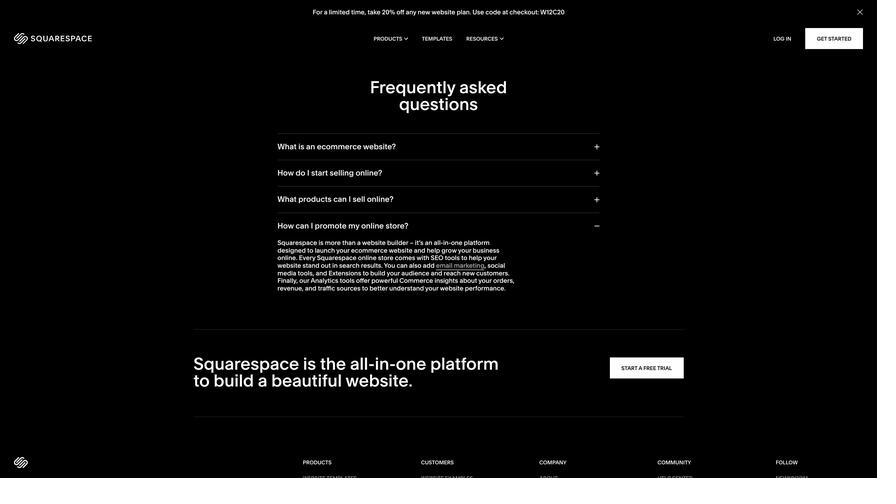 Task type: vqa. For each thing, say whether or not it's contained in the screenshot.
a inside Squarespace is more than a website builder – it's an all-in-one platform designed to launch your ecommerce website and help grow your business online. Every Squarespace online store comes with SEO tools to help your website stand out in search results. You can also add
yes



Task type: describe. For each thing, give the bounding box(es) containing it.
powerful
[[372, 277, 398, 285]]

grow
[[465, 15, 485, 25]]

1 horizontal spatial with
[[549, 15, 565, 25]]

your right the grow
[[458, 246, 472, 254]]

start a free trial
[[622, 365, 673, 371]]

all‑in‑one
[[350, 353, 427, 374]]

commerce
[[400, 277, 434, 285]]

audience
[[402, 269, 430, 277]]

frequently
[[370, 77, 456, 97]]

frequently asked questions
[[370, 77, 508, 114]]

a inside squarespace is the all‑in‑one platform to build a beautiful website.
[[258, 370, 268, 391]]

asked
[[460, 77, 508, 97]]

every
[[299, 254, 316, 262]]

do
[[296, 168, 306, 178]]

and down tools,
[[305, 284, 317, 292]]

how for how do i start selling online?
[[278, 168, 294, 178]]

free
[[644, 365, 657, 371]]

finally,
[[278, 277, 298, 285]]

extensions
[[329, 269, 362, 277]]

sources
[[337, 284, 361, 292]]

customers
[[421, 459, 454, 466]]

store inside squarespace is more than a website builder – it's an all-in-one platform designed to launch your ecommerce website and help grow your business online. every squarespace online store comes with seo tools to help your website stand out in search results. you can also add
[[378, 254, 394, 262]]

log             in link
[[774, 35, 792, 42]]

you
[[384, 261, 396, 269]]

website up finally, at the left bottom of page
[[278, 261, 301, 269]]

email marketing
[[436, 261, 485, 269]]

your down "audience"
[[426, 284, 439, 292]]

marketing
[[454, 261, 485, 269]]

ecommerce inside squarespace is more than a website builder – it's an all-in-one platform designed to launch your ecommerce website and help grow your business online. every squarespace online store comes with seo tools to help your website stand out in search results. you can also add
[[351, 246, 388, 254]]

email marketing link
[[436, 261, 485, 270]]

questions
[[399, 93, 478, 114]]

squarespace is more than a website builder – it's an all-in-one platform designed to launch your ecommerce website and help grow your business online. every squarespace online store comes with seo tools to help your website stand out in search results. you can also add
[[278, 239, 500, 269]]

products
[[299, 195, 332, 204]]

my
[[349, 221, 360, 230]]

reach
[[444, 269, 461, 277]]

trial
[[658, 365, 673, 371]]

to inside squarespace is the all‑in‑one platform to build a beautiful website.
[[194, 370, 210, 391]]

all-
[[434, 239, 444, 247]]

store?
[[386, 221, 409, 230]]

promote
[[315, 221, 347, 230]]

log             in
[[774, 35, 792, 42]]

grow
[[442, 246, 457, 254]]

how do i start selling online?
[[278, 168, 383, 178]]

off
[[397, 8, 404, 16]]

build inside squarespace is the all‑in‑one platform to build a beautiful website.
[[214, 370, 254, 391]]

media
[[278, 269, 297, 277]]

templates link
[[422, 25, 453, 53]]

and down seo
[[431, 269, 443, 277]]

in
[[333, 261, 338, 269]]

main content containing frequently asked questions
[[0, 0, 878, 417]]

templates
[[422, 35, 453, 42]]

out
[[321, 261, 331, 269]]

community
[[658, 459, 692, 466]]

2 squarespace logo image from the top
[[14, 457, 28, 468]]

a inside squarespace is more than a website builder – it's an all-in-one platform designed to launch your ecommerce website and help grow your business online. every squarespace online store comes with seo tools to help your website stand out in search results. you can also add
[[357, 239, 361, 247]]

our
[[300, 277, 310, 285]]

website?
[[363, 142, 396, 151]]

orders,
[[494, 277, 515, 285]]

online.
[[278, 254, 298, 262]]

can inside squarespace is more than a website builder – it's an all-in-one platform designed to launch your ecommerce website and help grow your business online. every squarespace online store comes with seo tools to help your website stand out in search results. you can also add
[[397, 261, 408, 269]]

is for an
[[299, 142, 305, 151]]

i for promote
[[311, 221, 313, 230]]

online? for how do i start selling online?
[[356, 168, 383, 178]]

is for more
[[319, 239, 324, 247]]

with inside squarespace is more than a website builder – it's an all-in-one platform designed to launch your ecommerce website and help grow your business online. every squarespace online store comes with seo tools to help your website stand out in search results. you can also add
[[417, 254, 430, 262]]

time,
[[351, 8, 366, 16]]

0 vertical spatial ecommerce
[[317, 142, 362, 151]]

use
[[473, 8, 484, 16]]

online inside squarespace is more than a website builder – it's an all-in-one platform designed to launch your ecommerce website and help grow your business online. every squarespace online store comes with seo tools to help your website stand out in search results. you can also add
[[358, 254, 377, 262]]

insights
[[435, 277, 459, 285]]

beautiful
[[272, 370, 342, 391]]

1 horizontal spatial store
[[529, 15, 548, 25]]

sell
[[353, 195, 366, 204]]

squarespace is the all‑in‑one platform to build a beautiful website.
[[194, 353, 499, 391]]

website up you
[[389, 246, 413, 254]]

platform inside squarespace is more than a website builder – it's an all-in-one platform designed to launch your ecommerce website and help grow your business online. every squarespace online store comes with seo tools to help your website stand out in search results. you can also add
[[464, 239, 490, 247]]

for a limited time, take 20% off any new website plan. use code at checkout: w12c20
[[313, 8, 565, 16]]

customers.
[[477, 269, 510, 277]]

1 vertical spatial squarespace
[[317, 254, 357, 262]]

resources
[[467, 35, 498, 42]]

0 vertical spatial new
[[418, 8, 430, 16]]

search
[[339, 261, 360, 269]]

one
[[451, 239, 463, 247]]

limited
[[329, 8, 350, 16]]

designed
[[278, 246, 306, 254]]

checkout:
[[510, 8, 539, 16]]

add
[[423, 261, 435, 269]]

website left plan.
[[432, 8, 455, 16]]

code
[[486, 8, 501, 16]]

is for the
[[303, 353, 316, 374]]

1 vertical spatial products
[[303, 459, 332, 466]]



Task type: locate. For each thing, give the bounding box(es) containing it.
for
[[313, 8, 323, 16]]

it's
[[415, 239, 424, 247]]

1 vertical spatial with
[[417, 254, 430, 262]]

i right do
[[307, 168, 310, 178]]

0 vertical spatial online?
[[356, 168, 383, 178]]

your down ,
[[479, 277, 492, 285]]

new right any
[[418, 8, 430, 16]]

online?
[[356, 168, 383, 178], [367, 195, 394, 204]]

2 vertical spatial online
[[358, 254, 377, 262]]

2 horizontal spatial can
[[397, 261, 408, 269]]

offer
[[356, 277, 370, 285]]

online up offer
[[358, 254, 377, 262]]

2 vertical spatial can
[[397, 261, 408, 269]]

ecommerce up results.
[[351, 246, 388, 254]]

0 horizontal spatial can
[[296, 221, 309, 230]]

1 vertical spatial how
[[278, 221, 294, 230]]

better
[[370, 284, 388, 292]]

is
[[299, 142, 305, 151], [319, 239, 324, 247], [303, 353, 316, 374]]

store
[[529, 15, 548, 25], [378, 254, 394, 262]]

online right my
[[362, 221, 384, 230]]

0 horizontal spatial new
[[418, 8, 430, 16]]

website inside , social media tools, and extensions to build your audience and reach new customers. finally, our analytics tools offer powerful commerce insights about your orders, revenue, and traffic sources to better understand your website performance.
[[440, 284, 464, 292]]

0 horizontal spatial store
[[378, 254, 394, 262]]

a
[[324, 8, 328, 16], [357, 239, 361, 247], [639, 365, 643, 371], [258, 370, 268, 391]]

1 horizontal spatial can
[[334, 195, 347, 204]]

what is an ecommerce website?
[[278, 142, 396, 151]]

is left the
[[303, 353, 316, 374]]

online right the code at the top of the page
[[504, 15, 527, 25]]

an
[[306, 142, 315, 151], [425, 239, 433, 247]]

started
[[829, 35, 852, 42]]

start a free trial link
[[610, 357, 684, 379]]

performance.
[[465, 284, 506, 292]]

1 horizontal spatial i
[[311, 221, 313, 230]]

1 horizontal spatial tools
[[445, 254, 460, 262]]

tools,
[[298, 269, 315, 277]]

and right '–'
[[414, 246, 426, 254]]

an up start
[[306, 142, 315, 151]]

0 horizontal spatial build
[[214, 370, 254, 391]]

and right tools,
[[316, 269, 327, 277]]

0 horizontal spatial i
[[307, 168, 310, 178]]

1 vertical spatial new
[[463, 269, 475, 277]]

take
[[368, 8, 381, 16]]

in
[[787, 35, 792, 42]]

help
[[427, 246, 440, 254], [469, 254, 482, 262]]

squarespace for more
[[278, 239, 317, 247]]

1 vertical spatial store
[[378, 254, 394, 262]]

0 horizontal spatial with
[[417, 254, 430, 262]]

1 vertical spatial platform
[[431, 353, 499, 374]]

help left ,
[[469, 254, 482, 262]]

1 how from the top
[[278, 168, 294, 178]]

0 vertical spatial how
[[278, 168, 294, 178]]

new right reach
[[463, 269, 475, 277]]

platform
[[464, 239, 490, 247], [431, 353, 499, 374]]

your
[[486, 15, 502, 25], [337, 246, 350, 254], [458, 246, 472, 254], [484, 254, 497, 262], [387, 269, 400, 277], [479, 277, 492, 285], [426, 284, 439, 292]]

than
[[343, 239, 356, 247]]

how for how can i promote my online store?
[[278, 221, 294, 230]]

get started
[[818, 35, 852, 42]]

is inside squarespace is more than a website builder – it's an all-in-one platform designed to launch your ecommerce website and help grow your business online. every squarespace online store comes with seo tools to help your website stand out in search results. you can also add
[[319, 239, 324, 247]]

2 what from the top
[[278, 195, 297, 204]]

–
[[410, 239, 414, 247]]

and
[[414, 246, 426, 254], [316, 269, 327, 277], [431, 269, 443, 277], [305, 284, 317, 292]]

how can i promote my online store?
[[278, 221, 409, 230]]

0 vertical spatial is
[[299, 142, 305, 151]]

1 vertical spatial an
[[425, 239, 433, 247]]

new
[[418, 8, 430, 16], [463, 269, 475, 277]]

email
[[436, 261, 453, 269]]

online? for what products can i sell online?
[[367, 195, 394, 204]]

platform inside squarespace is the all‑in‑one platform to build a beautiful website.
[[431, 353, 499, 374]]

the
[[320, 353, 346, 374]]

0 vertical spatial with
[[549, 15, 565, 25]]

tools inside , social media tools, and extensions to build your audience and reach new customers. finally, our analytics tools offer powerful commerce insights about your orders, revenue, and traffic sources to better understand your website performance.
[[340, 277, 355, 285]]

2 squarespace logo link from the top
[[14, 456, 303, 470]]

to
[[308, 246, 314, 254], [462, 254, 468, 262], [363, 269, 369, 277], [362, 284, 368, 292], [194, 370, 210, 391]]

is inside squarespace is the all‑in‑one platform to build a beautiful website.
[[303, 353, 316, 374]]

1 horizontal spatial build
[[371, 269, 386, 277]]

get started link
[[806, 28, 864, 49]]

comes
[[395, 254, 416, 262]]

grow your online store with
[[465, 15, 567, 25]]

can
[[334, 195, 347, 204], [296, 221, 309, 230], [397, 261, 408, 269]]

what up do
[[278, 142, 297, 151]]

tools inside squarespace is more than a website builder – it's an all-in-one platform designed to launch your ecommerce website and help grow your business online. every squarespace online store comes with seo tools to help your website stand out in search results. you can also add
[[445, 254, 460, 262]]

0 vertical spatial can
[[334, 195, 347, 204]]

store right the at at the top right
[[529, 15, 548, 25]]

20%
[[382, 8, 395, 16]]

0 vertical spatial squarespace logo image
[[14, 33, 92, 44]]

1 vertical spatial tools
[[340, 277, 355, 285]]

0 vertical spatial store
[[529, 15, 548, 25]]

2 vertical spatial is
[[303, 353, 316, 374]]

squarespace inside squarespace is the all‑in‑one platform to build a beautiful website.
[[194, 353, 299, 374]]

selling
[[330, 168, 354, 178]]

website down reach
[[440, 284, 464, 292]]

1 vertical spatial can
[[296, 221, 309, 230]]

launch
[[315, 246, 335, 254]]

builder
[[388, 239, 409, 247]]

website.
[[346, 370, 413, 391]]

store down builder
[[378, 254, 394, 262]]

tools
[[445, 254, 460, 262], [340, 277, 355, 285]]

1 vertical spatial ecommerce
[[351, 246, 388, 254]]

get
[[818, 35, 828, 42]]

main content
[[0, 0, 878, 417]]

1 horizontal spatial products
[[374, 35, 403, 42]]

1 vertical spatial what
[[278, 195, 297, 204]]

0 horizontal spatial help
[[427, 246, 440, 254]]

what left products
[[278, 195, 297, 204]]

with right checkout:
[[549, 15, 565, 25]]

is up do
[[299, 142, 305, 151]]

1 vertical spatial squarespace logo image
[[14, 457, 28, 468]]

with left seo
[[417, 254, 430, 262]]

squarespace logo link
[[14, 33, 184, 44], [14, 456, 303, 470]]

0 vertical spatial an
[[306, 142, 315, 151]]

social
[[488, 261, 506, 269]]

your up search
[[337, 246, 350, 254]]

also
[[409, 261, 422, 269]]

start
[[622, 365, 638, 371]]

products button
[[374, 25, 408, 53]]

an inside squarespace is more than a website builder – it's an all-in-one platform designed to launch your ecommerce website and help grow your business online. every squarespace online store comes with seo tools to help your website stand out in search results. you can also add
[[425, 239, 433, 247]]

,
[[485, 261, 486, 269]]

your left the at at the top right
[[486, 15, 502, 25]]

traffic
[[318, 284, 335, 292]]

with
[[549, 15, 565, 25], [417, 254, 430, 262]]

1 horizontal spatial help
[[469, 254, 482, 262]]

an right it's at the left of page
[[425, 239, 433, 247]]

is left the more
[[319, 239, 324, 247]]

0 horizontal spatial an
[[306, 142, 315, 151]]

squarespace for the
[[194, 353, 299, 374]]

can up designed
[[296, 221, 309, 230]]

log
[[774, 35, 785, 42]]

1 vertical spatial online
[[362, 221, 384, 230]]

how left do
[[278, 168, 294, 178]]

understand
[[390, 284, 424, 292]]

what for what products can i sell online?
[[278, 195, 297, 204]]

can left sell
[[334, 195, 347, 204]]

and inside squarespace is more than a website builder – it's an all-in-one platform designed to launch your ecommerce website and help grow your business online. every squarespace online store comes with seo tools to help your website stand out in search results. you can also add
[[414, 246, 426, 254]]

1 vertical spatial is
[[319, 239, 324, 247]]

start
[[311, 168, 328, 178]]

0 horizontal spatial tools
[[340, 277, 355, 285]]

1 what from the top
[[278, 142, 297, 151]]

follow
[[776, 459, 799, 466]]

build inside , social media tools, and extensions to build your audience and reach new customers. finally, our analytics tools offer powerful commerce insights about your orders, revenue, and traffic sources to better understand your website performance.
[[371, 269, 386, 277]]

1 horizontal spatial an
[[425, 239, 433, 247]]

2 vertical spatial i
[[311, 221, 313, 230]]

0 vertical spatial squarespace
[[278, 239, 317, 247]]

1 squarespace logo image from the top
[[14, 33, 92, 44]]

0 vertical spatial platform
[[464, 239, 490, 247]]

w12c20
[[541, 8, 565, 16]]

online? right sell
[[367, 195, 394, 204]]

online? right selling
[[356, 168, 383, 178]]

0 vertical spatial what
[[278, 142, 297, 151]]

tools up reach
[[445, 254, 460, 262]]

in-
[[444, 239, 451, 247]]

0 vertical spatial build
[[371, 269, 386, 277]]

0 horizontal spatial products
[[303, 459, 332, 466]]

ecommerce up selling
[[317, 142, 362, 151]]

1 vertical spatial i
[[349, 195, 351, 204]]

your down comes at the left bottom of page
[[387, 269, 400, 277]]

online
[[504, 15, 527, 25], [362, 221, 384, 230], [358, 254, 377, 262]]

2 vertical spatial squarespace
[[194, 353, 299, 374]]

business
[[473, 246, 500, 254]]

1 horizontal spatial new
[[463, 269, 475, 277]]

revenue,
[[278, 284, 304, 292]]

1 vertical spatial squarespace logo link
[[14, 456, 303, 470]]

results.
[[361, 261, 383, 269]]

what products can i sell online?
[[278, 195, 394, 204]]

analytics
[[311, 277, 339, 285]]

can right you
[[397, 261, 408, 269]]

0 vertical spatial tools
[[445, 254, 460, 262]]

more
[[325, 239, 341, 247]]

i left the promote
[[311, 221, 313, 230]]

0 vertical spatial online
[[504, 15, 527, 25]]

squarespace
[[278, 239, 317, 247], [317, 254, 357, 262], [194, 353, 299, 374]]

i left sell
[[349, 195, 351, 204]]

squarespace logo image
[[14, 33, 92, 44], [14, 457, 28, 468]]

2 horizontal spatial i
[[349, 195, 351, 204]]

build
[[371, 269, 386, 277], [214, 370, 254, 391]]

stand
[[303, 261, 320, 269]]

0 vertical spatial products
[[374, 35, 403, 42]]

help left in-
[[427, 246, 440, 254]]

1 squarespace logo link from the top
[[14, 33, 184, 44]]

2 how from the top
[[278, 221, 294, 230]]

how up designed
[[278, 221, 294, 230]]

1 vertical spatial online?
[[367, 195, 394, 204]]

tools down search
[[340, 277, 355, 285]]

products inside button
[[374, 35, 403, 42]]

new inside , social media tools, and extensions to build your audience and reach new customers. finally, our analytics tools offer powerful commerce insights about your orders, revenue, and traffic sources to better understand your website performance.
[[463, 269, 475, 277]]

i for start
[[307, 168, 310, 178]]

your up customers. in the right bottom of the page
[[484, 254, 497, 262]]

0 vertical spatial squarespace logo link
[[14, 33, 184, 44]]

resources button
[[467, 25, 504, 53]]

plan.
[[457, 8, 472, 16]]

website up results.
[[362, 239, 386, 247]]

what for what is an ecommerce website?
[[278, 142, 297, 151]]

about
[[460, 277, 478, 285]]

0 vertical spatial i
[[307, 168, 310, 178]]

1 vertical spatial build
[[214, 370, 254, 391]]



